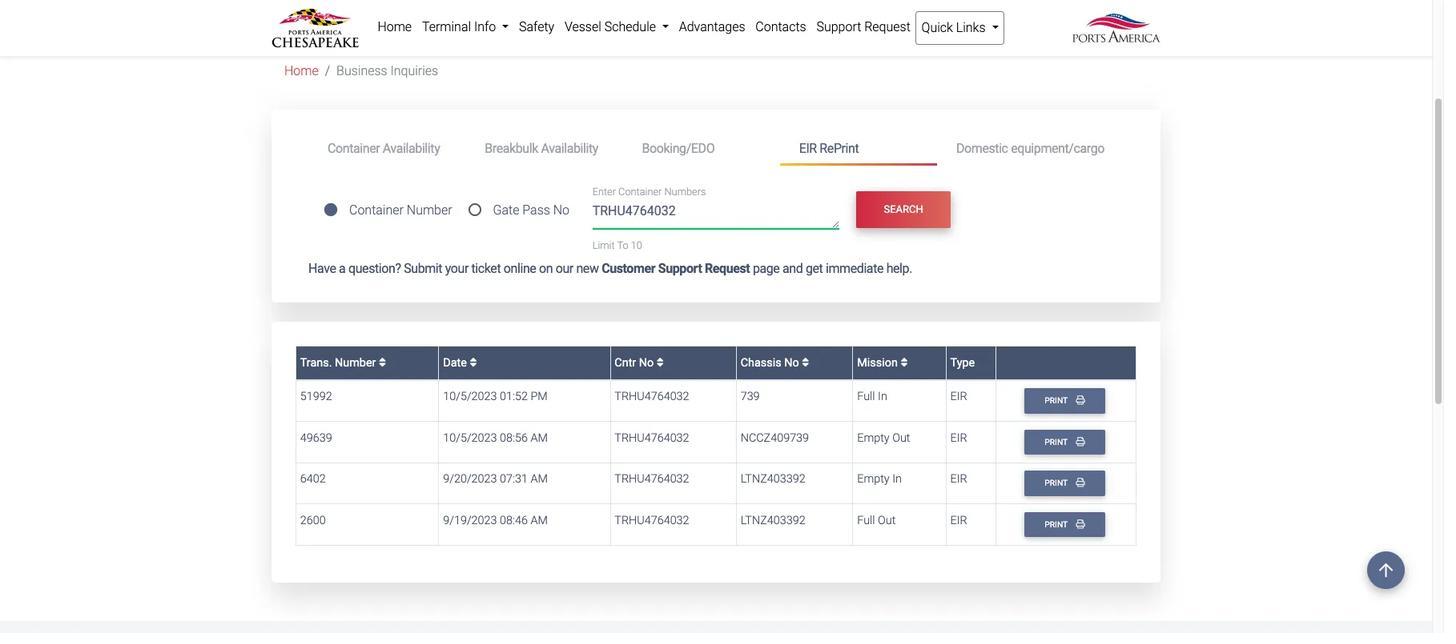 Task type: vqa. For each thing, say whether or not it's contained in the screenshot.
the bottommost "Terminal"
no



Task type: locate. For each thing, give the bounding box(es) containing it.
0 vertical spatial out
[[893, 432, 911, 445]]

1 ltnz403392 from the top
[[741, 473, 806, 487]]

2 ltnz403392 from the top
[[741, 514, 806, 528]]

2 vertical spatial print image
[[1077, 520, 1086, 529]]

1 horizontal spatial home link
[[373, 11, 417, 43]]

2 sort image from the left
[[657, 357, 664, 369]]

3 print image from the top
[[1077, 520, 1086, 529]]

out up empty in
[[893, 432, 911, 445]]

have a question? submit your ticket online on our new customer support request page and get immediate help.
[[308, 261, 913, 276]]

date link
[[443, 356, 477, 370]]

08:56
[[500, 432, 528, 445]]

1 vertical spatial print image
[[1077, 437, 1086, 446]]

1 vertical spatial ltnz403392
[[741, 514, 806, 528]]

2 vertical spatial am
[[531, 514, 548, 528]]

3 print from the top
[[1045, 479, 1070, 489]]

full out
[[858, 514, 896, 528]]

1 10/5/2023 from the top
[[443, 390, 497, 404]]

trans.
[[300, 356, 332, 370]]

am for 9/20/2023 07:31 am
[[531, 473, 548, 487]]

schedule
[[605, 19, 656, 34]]

pm
[[531, 390, 548, 404]]

contacts
[[756, 19, 807, 34]]

a
[[339, 261, 346, 276]]

booking/edo
[[642, 141, 715, 156]]

vessel schedule link
[[560, 11, 674, 43]]

sort image left type
[[901, 357, 908, 369]]

am for 10/5/2023 08:56 am
[[531, 432, 548, 445]]

full
[[858, 390, 875, 404], [858, 514, 875, 528]]

out for empty out
[[893, 432, 911, 445]]

2 availability from the left
[[541, 141, 599, 156]]

1 availability from the left
[[383, 141, 440, 156]]

gate
[[493, 203, 520, 218]]

print image
[[1077, 396, 1086, 405], [1077, 437, 1086, 446], [1077, 520, 1086, 529]]

sort image
[[379, 357, 386, 369], [657, 357, 664, 369], [802, 357, 809, 369], [901, 357, 908, 369]]

0 horizontal spatial availability
[[383, 141, 440, 156]]

am right 08:46
[[531, 514, 548, 528]]

print image for empty out
[[1077, 437, 1086, 446]]

business inquiries
[[337, 63, 438, 79]]

empty out
[[858, 432, 911, 445]]

support
[[817, 19, 862, 34], [658, 261, 702, 276]]

full for full out
[[858, 514, 875, 528]]

0 vertical spatial empty
[[858, 432, 890, 445]]

3 am from the top
[[531, 514, 548, 528]]

1 vertical spatial number
[[335, 356, 376, 370]]

print
[[1045, 396, 1070, 407], [1045, 437, 1070, 448], [1045, 479, 1070, 489], [1045, 520, 1070, 530]]

cntr no
[[615, 356, 657, 370]]

1 full from the top
[[858, 390, 875, 404]]

0 horizontal spatial home link
[[284, 63, 319, 79]]

number right trans.
[[335, 356, 376, 370]]

request
[[865, 19, 911, 34], [705, 261, 750, 276]]

1 horizontal spatial availability
[[541, 141, 599, 156]]

1 vertical spatial 10/5/2023
[[443, 432, 497, 445]]

trhu4764032 for 10/5/2023 08:56 am
[[615, 432, 690, 445]]

3 trhu4764032 from the top
[[615, 473, 690, 487]]

full down mission
[[858, 390, 875, 404]]

0 vertical spatial am
[[531, 432, 548, 445]]

10/5/2023 up 9/20/2023
[[443, 432, 497, 445]]

advantages
[[679, 19, 746, 34]]

in down mission link
[[878, 390, 888, 404]]

support right the customer
[[658, 261, 702, 276]]

no right cntr
[[639, 356, 654, 370]]

9/19/2023 08:46 am
[[443, 514, 548, 528]]

quick links link
[[916, 11, 1005, 45]]

home left business on the top of the page
[[284, 63, 319, 79]]

eir
[[799, 141, 817, 156], [951, 390, 968, 404], [951, 432, 968, 445], [951, 473, 968, 487], [951, 514, 968, 528]]

2 vertical spatial container
[[349, 203, 404, 218]]

breakbulk availability
[[485, 141, 599, 156]]

mission link
[[858, 356, 908, 370]]

07:31
[[500, 473, 528, 487]]

container for container availability
[[328, 141, 380, 156]]

0 vertical spatial request
[[865, 19, 911, 34]]

sort image for cntr no
[[657, 357, 664, 369]]

1 print link from the top
[[1025, 389, 1106, 414]]

0 horizontal spatial number
[[335, 356, 376, 370]]

0 vertical spatial number
[[407, 203, 452, 218]]

safety
[[519, 19, 555, 34]]

availability up container number
[[383, 141, 440, 156]]

trhu4764032 for 9/20/2023 07:31 am
[[615, 473, 690, 487]]

1 vertical spatial out
[[878, 514, 896, 528]]

empty for empty in
[[858, 473, 890, 487]]

0 horizontal spatial no
[[553, 203, 570, 218]]

2 am from the top
[[531, 473, 548, 487]]

sort image inside mission link
[[901, 357, 908, 369]]

01:52
[[500, 390, 528, 404]]

number
[[407, 203, 452, 218], [335, 356, 376, 370]]

2 print image from the top
[[1077, 437, 1086, 446]]

51992
[[300, 390, 332, 404]]

10/5/2023 08:56 am
[[443, 432, 548, 445]]

limit to 10
[[593, 239, 643, 251]]

container right enter
[[619, 186, 662, 198]]

1 vertical spatial in
[[893, 473, 902, 487]]

trhu4764032
[[615, 390, 690, 404], [615, 432, 690, 445], [615, 473, 690, 487], [615, 514, 690, 528]]

1 horizontal spatial no
[[639, 356, 654, 370]]

no
[[553, 203, 570, 218], [639, 356, 654, 370], [785, 356, 799, 370]]

booking/edo link
[[623, 134, 780, 163]]

full down empty in
[[858, 514, 875, 528]]

1 print from the top
[[1045, 396, 1070, 407]]

2 trhu4764032 from the top
[[615, 432, 690, 445]]

in
[[878, 390, 888, 404], [893, 473, 902, 487]]

3 print link from the top
[[1025, 471, 1106, 497]]

2 horizontal spatial no
[[785, 356, 799, 370]]

home link up business inquiries
[[373, 11, 417, 43]]

out down empty in
[[878, 514, 896, 528]]

1 am from the top
[[531, 432, 548, 445]]

0 horizontal spatial request
[[705, 261, 750, 276]]

ltnz403392
[[741, 473, 806, 487], [741, 514, 806, 528]]

number up submit
[[407, 203, 452, 218]]

enter
[[593, 186, 616, 198]]

0 vertical spatial ltnz403392
[[741, 473, 806, 487]]

print image for full out
[[1077, 520, 1086, 529]]

no right pass
[[553, 203, 570, 218]]

trhu4764032 for 9/19/2023 08:46 am
[[615, 514, 690, 528]]

home link left business on the top of the page
[[284, 63, 319, 79]]

1 vertical spatial am
[[531, 473, 548, 487]]

no right chassis
[[785, 356, 799, 370]]

3 sort image from the left
[[802, 357, 809, 369]]

question?
[[349, 261, 401, 276]]

number for container number
[[407, 203, 452, 218]]

10/5/2023 for 10/5/2023 08:56 am
[[443, 432, 497, 445]]

1 sort image from the left
[[379, 357, 386, 369]]

in for full in
[[878, 390, 888, 404]]

am right '08:56'
[[531, 432, 548, 445]]

immediate
[[826, 261, 884, 276]]

1 horizontal spatial support
[[817, 19, 862, 34]]

print link for empty out
[[1025, 430, 1106, 455]]

sort image inside chassis no link
[[802, 357, 809, 369]]

trans. number link
[[300, 356, 386, 370]]

0 horizontal spatial support
[[658, 261, 702, 276]]

10/5/2023
[[443, 390, 497, 404], [443, 432, 497, 445]]

vessel schedule
[[565, 19, 659, 34]]

customer support request link
[[602, 261, 750, 276]]

1 vertical spatial home
[[284, 63, 319, 79]]

1 horizontal spatial request
[[865, 19, 911, 34]]

0 vertical spatial in
[[878, 390, 888, 404]]

10/5/2023 for 10/5/2023 01:52 pm
[[443, 390, 497, 404]]

10/5/2023 down sort image
[[443, 390, 497, 404]]

support right contacts
[[817, 19, 862, 34]]

out for full out
[[878, 514, 896, 528]]

chassis no
[[741, 356, 802, 370]]

sort image right chassis
[[802, 357, 809, 369]]

print link for full out
[[1025, 513, 1106, 538]]

request left quick
[[865, 19, 911, 34]]

1 horizontal spatial home
[[378, 19, 412, 34]]

1 empty from the top
[[858, 432, 890, 445]]

in down empty out
[[893, 473, 902, 487]]

empty for empty out
[[858, 432, 890, 445]]

get
[[806, 261, 823, 276]]

4 sort image from the left
[[901, 357, 908, 369]]

1 vertical spatial full
[[858, 514, 875, 528]]

4 print link from the top
[[1025, 513, 1106, 538]]

availability
[[383, 141, 440, 156], [541, 141, 599, 156]]

4 print from the top
[[1045, 520, 1070, 530]]

container up "question?"
[[349, 203, 404, 218]]

container
[[328, 141, 380, 156], [619, 186, 662, 198], [349, 203, 404, 218]]

2 full from the top
[[858, 514, 875, 528]]

1 vertical spatial empty
[[858, 473, 890, 487]]

home up business inquiries
[[378, 19, 412, 34]]

full in
[[858, 390, 888, 404]]

1 trhu4764032 from the top
[[615, 390, 690, 404]]

0 vertical spatial 10/5/2023
[[443, 390, 497, 404]]

2 10/5/2023 from the top
[[443, 432, 497, 445]]

2 empty from the top
[[858, 473, 890, 487]]

availability up enter
[[541, 141, 599, 156]]

help.
[[887, 261, 913, 276]]

1 vertical spatial home link
[[284, 63, 319, 79]]

0 horizontal spatial in
[[878, 390, 888, 404]]

0 horizontal spatial home
[[284, 63, 319, 79]]

4 trhu4764032 from the top
[[615, 514, 690, 528]]

container number
[[349, 203, 452, 218]]

empty
[[858, 432, 890, 445], [858, 473, 890, 487]]

chassis
[[741, 356, 782, 370]]

request left page
[[705, 261, 750, 276]]

support request
[[817, 19, 911, 34]]

sort image inside trans. number link
[[379, 357, 386, 369]]

0 vertical spatial print image
[[1077, 396, 1086, 405]]

sort image right trans.
[[379, 357, 386, 369]]

sort image for mission
[[901, 357, 908, 369]]

full for full in
[[858, 390, 875, 404]]

empty up full out
[[858, 473, 890, 487]]

availability for container availability
[[383, 141, 440, 156]]

1 horizontal spatial in
[[893, 473, 902, 487]]

sort image inside cntr no link
[[657, 357, 664, 369]]

ltnz403392 for full
[[741, 514, 806, 528]]

2 print link from the top
[[1025, 430, 1106, 455]]

0 vertical spatial container
[[328, 141, 380, 156]]

gate pass no
[[493, 203, 570, 218]]

sort image right cntr
[[657, 357, 664, 369]]

eir for empty out
[[951, 432, 968, 445]]

2 print from the top
[[1045, 437, 1070, 448]]

domestic
[[957, 141, 1009, 156]]

container down business on the top of the page
[[328, 141, 380, 156]]

empty down full in
[[858, 432, 890, 445]]

1 print image from the top
[[1077, 396, 1086, 405]]

am right 07:31 in the bottom left of the page
[[531, 473, 548, 487]]

your
[[445, 261, 469, 276]]

home link
[[373, 11, 417, 43], [284, 63, 319, 79]]

0 vertical spatial full
[[858, 390, 875, 404]]

search
[[884, 204, 924, 216]]

contacts link
[[751, 11, 812, 43]]

1 horizontal spatial number
[[407, 203, 452, 218]]



Task type: describe. For each thing, give the bounding box(es) containing it.
domestic equipment/cargo link
[[937, 134, 1124, 163]]

new
[[576, 261, 599, 276]]

eir reprint link
[[780, 134, 937, 166]]

to
[[617, 239, 629, 251]]

container availability link
[[308, 134, 466, 163]]

6402
[[300, 473, 326, 487]]

1 vertical spatial support
[[658, 261, 702, 276]]

nccz409739
[[741, 432, 809, 445]]

ltnz403392 for empty
[[741, 473, 806, 487]]

0 vertical spatial home link
[[373, 11, 417, 43]]

print image
[[1077, 479, 1086, 488]]

0 vertical spatial home
[[378, 19, 412, 34]]

reprint
[[820, 141, 859, 156]]

trans. number
[[300, 356, 379, 370]]

links
[[957, 20, 986, 35]]

print link for full in
[[1025, 389, 1106, 414]]

vessel
[[565, 19, 602, 34]]

numbers
[[665, 186, 706, 198]]

in for empty in
[[893, 473, 902, 487]]

terminal info link
[[417, 11, 514, 43]]

am for 9/19/2023 08:46 am
[[531, 514, 548, 528]]

have
[[308, 261, 336, 276]]

mission
[[858, 356, 901, 370]]

eir for full out
[[951, 514, 968, 528]]

sort image for chassis no
[[802, 357, 809, 369]]

submit
[[404, 261, 442, 276]]

print for empty out
[[1045, 437, 1070, 448]]

0 vertical spatial support
[[817, 19, 862, 34]]

domestic equipment/cargo
[[957, 141, 1105, 156]]

ticket
[[472, 261, 501, 276]]

empty in
[[858, 473, 902, 487]]

print link for empty in
[[1025, 471, 1106, 497]]

terminal info
[[422, 19, 499, 34]]

support request link
[[812, 11, 916, 43]]

number for trans. number
[[335, 356, 376, 370]]

cntr
[[615, 356, 636, 370]]

info
[[474, 19, 496, 34]]

sort image for trans. number
[[379, 357, 386, 369]]

08:46
[[500, 514, 528, 528]]

customer
[[602, 261, 656, 276]]

page
[[753, 261, 780, 276]]

our
[[556, 261, 574, 276]]

trhu4764032 for 10/5/2023 01:52 pm
[[615, 390, 690, 404]]

limit
[[593, 239, 615, 251]]

enter container numbers
[[593, 186, 706, 198]]

print for full in
[[1045, 396, 1070, 407]]

advantages link
[[674, 11, 751, 43]]

1 vertical spatial request
[[705, 261, 750, 276]]

2600
[[300, 514, 326, 528]]

on
[[539, 261, 553, 276]]

and
[[783, 261, 803, 276]]

10/5/2023 01:52 pm
[[443, 390, 548, 404]]

pass
[[523, 203, 550, 218]]

9/19/2023
[[443, 514, 497, 528]]

quick links
[[922, 20, 989, 35]]

business
[[337, 63, 388, 79]]

9/20/2023 07:31 am
[[443, 473, 548, 487]]

print for empty in
[[1045, 479, 1070, 489]]

search button
[[857, 191, 951, 229]]

print for full out
[[1045, 520, 1070, 530]]

Enter Container Numbers text field
[[593, 202, 840, 229]]

no for cntr no
[[639, 356, 654, 370]]

availability for breakbulk availability
[[541, 141, 599, 156]]

no for chassis no
[[785, 356, 799, 370]]

eir reprint
[[799, 141, 859, 156]]

type
[[951, 356, 975, 370]]

inquiries
[[391, 63, 438, 79]]

print image for full in
[[1077, 396, 1086, 405]]

container availability
[[328, 141, 440, 156]]

quick
[[922, 20, 953, 35]]

739
[[741, 390, 760, 404]]

online
[[504, 261, 536, 276]]

request inside support request link
[[865, 19, 911, 34]]

terminal
[[422, 19, 471, 34]]

9/20/2023
[[443, 473, 497, 487]]

eir for empty in
[[951, 473, 968, 487]]

49639
[[300, 432, 332, 445]]

10
[[631, 239, 643, 251]]

breakbulk availability link
[[466, 134, 623, 163]]

safety link
[[514, 11, 560, 43]]

go to top image
[[1368, 552, 1405, 590]]

equipment/cargo
[[1011, 141, 1105, 156]]

breakbulk
[[485, 141, 538, 156]]

cntr no link
[[615, 356, 664, 370]]

sort image
[[470, 357, 477, 369]]

date
[[443, 356, 470, 370]]

eir for full in
[[951, 390, 968, 404]]

1 vertical spatial container
[[619, 186, 662, 198]]

chassis no link
[[741, 356, 809, 370]]

container for container number
[[349, 203, 404, 218]]



